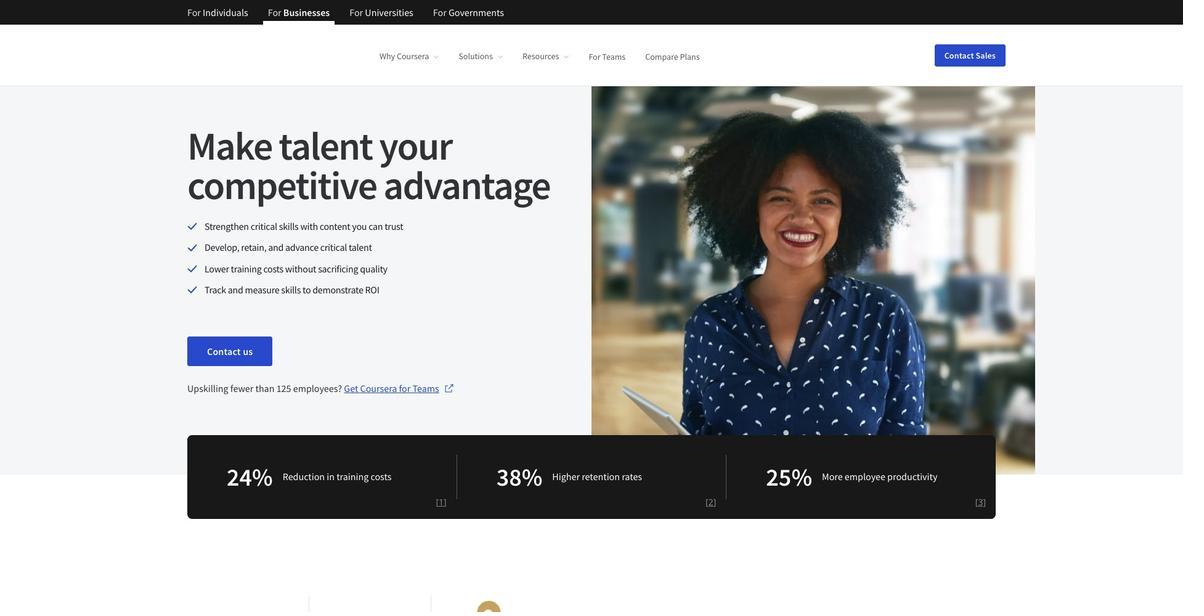 Task type: locate. For each thing, give the bounding box(es) containing it.
teams right the for
[[413, 382, 440, 394]]

and right retain,
[[268, 241, 284, 254]]

teams left compare
[[603, 51, 626, 62]]

[ 1 ]
[[436, 496, 447, 508]]

1 vertical spatial critical
[[321, 241, 347, 254]]

for for universities
[[350, 6, 363, 18]]

for left governments
[[433, 6, 447, 18]]

for left individuals
[[187, 6, 201, 18]]

critical up retain,
[[251, 220, 277, 232]]

contact left sales
[[945, 50, 975, 61]]

universities
[[365, 6, 414, 18]]

get coursera for teams
[[344, 382, 440, 394]]

0 vertical spatial skills
[[279, 220, 299, 232]]

talent
[[279, 121, 373, 170], [349, 241, 372, 254]]

us
[[243, 345, 253, 357]]

1 [ from the left
[[436, 496, 439, 508]]

0 vertical spatial critical
[[251, 220, 277, 232]]

1 ] from the left
[[444, 496, 447, 508]]

strengthen
[[205, 220, 249, 232]]

[ for 24%
[[436, 496, 439, 508]]

2 ] from the left
[[714, 496, 717, 508]]

0 horizontal spatial [
[[436, 496, 439, 508]]

0 vertical spatial talent
[[279, 121, 373, 170]]

1 horizontal spatial contact
[[945, 50, 975, 61]]

track
[[205, 284, 226, 296]]

0 horizontal spatial ]
[[444, 496, 447, 508]]

reliance logo image
[[458, 601, 526, 612]]

governments
[[449, 6, 504, 18]]

0 horizontal spatial training
[[231, 263, 262, 275]]

without
[[285, 263, 316, 275]]

3 [ from the left
[[976, 496, 979, 508]]

upskilling
[[187, 382, 229, 394]]

for left universities
[[350, 6, 363, 18]]

for
[[187, 6, 201, 18], [268, 6, 282, 18], [350, 6, 363, 18], [433, 6, 447, 18], [589, 51, 601, 62]]

higher retention rates
[[553, 471, 643, 483]]

] for 24%
[[444, 496, 447, 508]]

1 vertical spatial costs
[[371, 471, 392, 483]]

teams
[[603, 51, 626, 62], [413, 382, 440, 394]]

contact left us
[[207, 345, 241, 357]]

training right in
[[337, 471, 369, 483]]

0 vertical spatial contact
[[945, 50, 975, 61]]

2 [ from the left
[[706, 496, 709, 508]]

contact inside button
[[945, 50, 975, 61]]

critical down "content"
[[321, 241, 347, 254]]

than
[[256, 382, 275, 394]]

skills left with
[[279, 220, 299, 232]]

0 horizontal spatial and
[[228, 284, 243, 296]]

lower training costs without sacrificing quality
[[205, 263, 388, 275]]

1 horizontal spatial ]
[[714, 496, 717, 508]]

retention
[[582, 471, 620, 483]]

make talent your competitive advantage
[[187, 121, 551, 210]]

] for 25%
[[984, 496, 987, 508]]

1 vertical spatial training
[[337, 471, 369, 483]]

] for 38%
[[714, 496, 717, 508]]

and
[[268, 241, 284, 254], [228, 284, 243, 296]]

]
[[444, 496, 447, 508], [714, 496, 717, 508], [984, 496, 987, 508]]

critical
[[251, 220, 277, 232], [321, 241, 347, 254]]

advance
[[286, 241, 319, 254]]

skills
[[279, 220, 299, 232], [281, 284, 301, 296]]

0 vertical spatial teams
[[603, 51, 626, 62]]

0 vertical spatial training
[[231, 263, 262, 275]]

and right 'track'
[[228, 284, 243, 296]]

0 horizontal spatial costs
[[264, 263, 284, 275]]

0 horizontal spatial critical
[[251, 220, 277, 232]]

productivity
[[888, 471, 938, 483]]

contact sales button
[[935, 44, 1006, 66]]

strengthen critical skills with content you can trust
[[205, 220, 403, 232]]

1 horizontal spatial and
[[268, 241, 284, 254]]

why coursera link
[[380, 51, 439, 62]]

0 vertical spatial costs
[[264, 263, 284, 275]]

demonstrate
[[313, 284, 364, 296]]

2
[[709, 496, 714, 508]]

solutions
[[459, 51, 493, 62]]

costs up measure
[[264, 263, 284, 275]]

sales
[[976, 50, 997, 61]]

quality
[[360, 263, 388, 275]]

get
[[344, 382, 358, 394]]

0 horizontal spatial contact
[[207, 345, 241, 357]]

1 vertical spatial teams
[[413, 382, 440, 394]]

for left businesses
[[268, 6, 282, 18]]

1 horizontal spatial training
[[337, 471, 369, 483]]

contact us
[[207, 345, 253, 357]]

[ 2 ]
[[706, 496, 717, 508]]

1 horizontal spatial [
[[706, 496, 709, 508]]

more employee productivity
[[823, 471, 938, 483]]

compare plans link
[[646, 51, 700, 62]]

plans
[[680, 51, 700, 62]]

costs
[[264, 263, 284, 275], [371, 471, 392, 483]]

24%
[[227, 462, 273, 492]]

for governments
[[433, 6, 504, 18]]

3 ] from the left
[[984, 496, 987, 508]]

training down retain,
[[231, 263, 262, 275]]

costs right in
[[371, 471, 392, 483]]

1
[[439, 496, 444, 508]]

reduction
[[283, 471, 325, 483]]

coursera right why on the left
[[397, 51, 429, 62]]

for businesses
[[268, 6, 330, 18]]

for individuals
[[187, 6, 248, 18]]

skills left to
[[281, 284, 301, 296]]

2 horizontal spatial [
[[976, 496, 979, 508]]

businesses
[[284, 6, 330, 18]]

0 vertical spatial coursera
[[397, 51, 429, 62]]

why coursera
[[380, 51, 429, 62]]

contact inside "link"
[[207, 345, 241, 357]]

competitive
[[187, 160, 377, 210]]

compare
[[646, 51, 679, 62]]

sacrificing
[[318, 263, 358, 275]]

1 vertical spatial talent
[[349, 241, 372, 254]]

contact
[[945, 50, 975, 61], [207, 345, 241, 357]]

2 horizontal spatial ]
[[984, 496, 987, 508]]

[
[[436, 496, 439, 508], [706, 496, 709, 508], [976, 496, 979, 508]]

1 vertical spatial contact
[[207, 345, 241, 357]]

employees?
[[293, 382, 342, 394]]

coursera
[[397, 51, 429, 62], [360, 382, 397, 394]]

measure
[[245, 284, 280, 296]]

coursera for get
[[360, 382, 397, 394]]

banner navigation
[[178, 0, 514, 25]]

for teams
[[589, 51, 626, 62]]

coursera left the for
[[360, 382, 397, 394]]

1 vertical spatial coursera
[[360, 382, 397, 394]]

lower
[[205, 263, 229, 275]]

[ for 38%
[[706, 496, 709, 508]]

trust
[[385, 220, 403, 232]]

contact us link
[[187, 336, 273, 366]]

training
[[231, 263, 262, 275], [337, 471, 369, 483]]

1 horizontal spatial costs
[[371, 471, 392, 483]]



Task type: describe. For each thing, give the bounding box(es) containing it.
develop, retain, and advance critical talent
[[205, 241, 372, 254]]

for
[[399, 382, 411, 394]]

resources link
[[523, 51, 569, 62]]

contact for contact us
[[207, 345, 241, 357]]

rates
[[622, 471, 643, 483]]

for right resources link
[[589, 51, 601, 62]]

make
[[187, 121, 272, 170]]

1 vertical spatial and
[[228, 284, 243, 296]]

38%
[[497, 462, 543, 492]]

for for businesses
[[268, 6, 282, 18]]

0 horizontal spatial teams
[[413, 382, 440, 394]]

for for individuals
[[187, 6, 201, 18]]

can
[[369, 220, 383, 232]]

content
[[320, 220, 351, 232]]

higher
[[553, 471, 580, 483]]

upskilling fewer than 125 employees?
[[187, 382, 344, 394]]

advantage
[[384, 160, 551, 210]]

why
[[380, 51, 395, 62]]

resources
[[523, 51, 560, 62]]

to
[[303, 284, 311, 296]]

for for governments
[[433, 6, 447, 18]]

you
[[352, 220, 367, 232]]

roi
[[365, 284, 380, 296]]

track and measure skills to demonstrate roi
[[205, 284, 380, 296]]

solutions link
[[459, 51, 503, 62]]

in
[[327, 471, 335, 483]]

compare plans
[[646, 51, 700, 62]]

[ for 25%
[[976, 496, 979, 508]]

1 horizontal spatial teams
[[603, 51, 626, 62]]

more
[[823, 471, 843, 483]]

125
[[277, 382, 291, 394]]

individuals
[[203, 6, 248, 18]]

1 vertical spatial skills
[[281, 284, 301, 296]]

talent inside make talent your competitive advantage
[[279, 121, 373, 170]]

1 horizontal spatial critical
[[321, 241, 347, 254]]

with
[[301, 220, 318, 232]]

contact sales
[[945, 50, 997, 61]]

get coursera for teams link
[[344, 381, 454, 396]]

0 vertical spatial and
[[268, 241, 284, 254]]

for teams link
[[589, 51, 626, 62]]

[ 3 ]
[[976, 496, 987, 508]]

for universities
[[350, 6, 414, 18]]

25%
[[767, 462, 813, 492]]

develop,
[[205, 241, 240, 254]]

3
[[979, 496, 984, 508]]

coursera for why
[[397, 51, 429, 62]]

contact for contact sales
[[945, 50, 975, 61]]

your
[[379, 121, 452, 170]]

fewer
[[231, 382, 254, 394]]

retain,
[[241, 241, 267, 254]]

employee
[[845, 471, 886, 483]]

reduction in training costs
[[283, 471, 392, 483]]



Task type: vqa. For each thing, say whether or not it's contained in the screenshot.
'Resources'
yes



